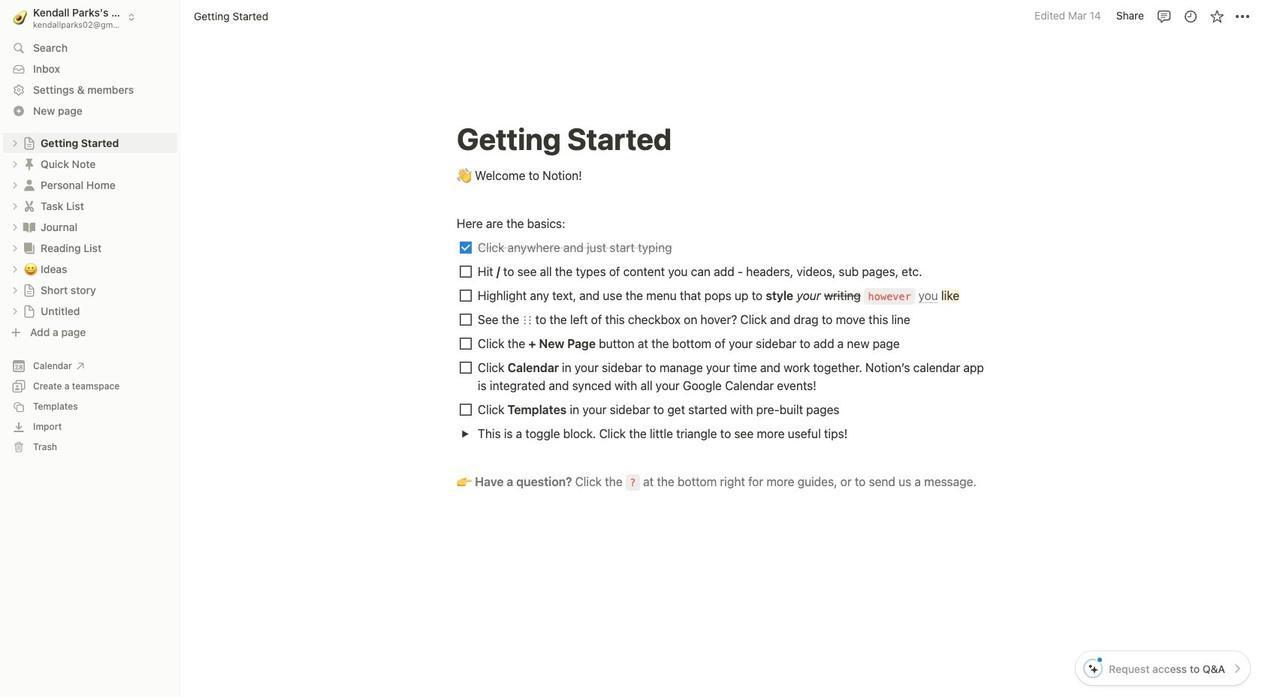 Task type: describe. For each thing, give the bounding box(es) containing it.
👋 image
[[457, 165, 472, 185]]

🥑 image
[[13, 8, 27, 27]]

👉 image
[[457, 472, 472, 491]]

3 open image from the top
[[11, 244, 20, 253]]

comments image
[[1157, 9, 1172, 24]]



Task type: vqa. For each thing, say whether or not it's contained in the screenshot.
TAB LIST at the top of the page
no



Task type: locate. For each thing, give the bounding box(es) containing it.
😀 image
[[24, 260, 38, 278]]

updates image
[[1183, 9, 1198, 24]]

favorite image
[[1209, 9, 1224, 24]]

1 open image from the top
[[11, 181, 20, 190]]

2 open image from the top
[[11, 202, 20, 211]]

open image
[[11, 181, 20, 190], [11, 202, 20, 211], [11, 244, 20, 253], [11, 307, 20, 316]]

open image
[[11, 139, 20, 148], [11, 160, 20, 169], [11, 223, 20, 232], [11, 265, 20, 274], [11, 286, 20, 295], [461, 430, 469, 438]]

change page icon image
[[23, 136, 36, 150], [22, 157, 37, 172], [22, 178, 37, 193], [22, 199, 37, 214], [22, 220, 37, 235], [22, 241, 37, 256], [23, 284, 36, 297], [23, 305, 36, 318]]

4 open image from the top
[[11, 307, 20, 316]]



